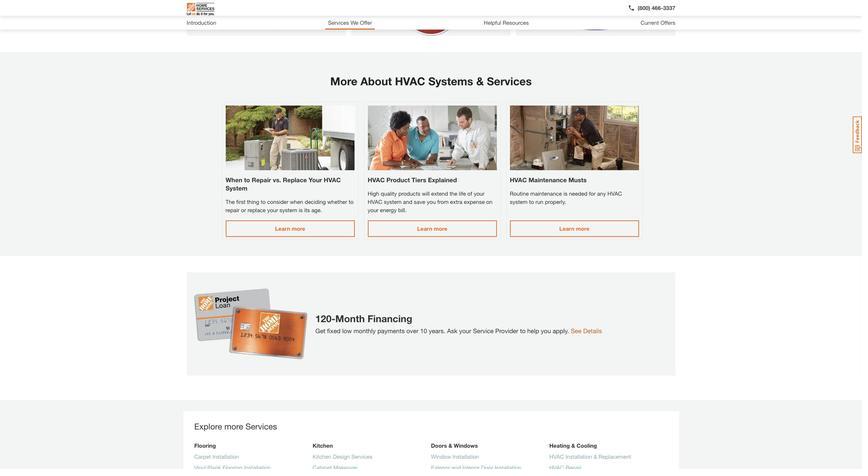 Task type: describe. For each thing, give the bounding box(es) containing it.
products
[[398, 190, 420, 197]]

hvac up "routine"
[[510, 176, 527, 184]]

from
[[437, 199, 449, 205]]

or
[[241, 207, 246, 213]]

more for musts
[[576, 225, 589, 232]]

rheem logo image
[[351, 0, 511, 36]]

tiers
[[412, 176, 426, 184]]

details
[[583, 327, 602, 335]]

extra
[[450, 199, 462, 205]]

carrier logo image
[[516, 0, 675, 36]]

maintenance
[[530, 190, 562, 197]]

& down cooling
[[594, 454, 597, 460]]

lennox logo image
[[187, 0, 346, 36]]

your
[[309, 176, 322, 184]]

introduction
[[187, 19, 216, 26]]

windows
[[454, 443, 478, 449]]

properly.
[[545, 199, 566, 205]]

learn for vs.
[[275, 225, 290, 232]]

system inside high quality products will extend the life of your hvac system and save you from extra expense on your energy bill.
[[384, 199, 402, 205]]

when
[[290, 199, 303, 205]]

hvac up high
[[368, 176, 385, 184]]

about
[[360, 75, 392, 88]]

window
[[431, 454, 451, 460]]

carpet installation link
[[194, 453, 239, 464]]

a home depot home service pro working on a furnace image
[[510, 106, 639, 170]]

you inside 120-month financing get fixed low monthly payments over 10 years. ask your service provider to help you apply. see details
[[541, 327, 551, 335]]

the
[[226, 199, 235, 205]]

more
[[330, 75, 357, 88]]

ask
[[447, 327, 457, 335]]

current offers
[[641, 19, 675, 26]]

replace
[[248, 207, 266, 213]]

hvac maintenance musts
[[510, 176, 587, 184]]

consider
[[267, 199, 288, 205]]

life
[[459, 190, 466, 197]]

the
[[450, 190, 457, 197]]

window installation
[[431, 454, 479, 460]]

offer
[[360, 19, 372, 26]]

doors
[[431, 443, 447, 449]]

cooling
[[577, 443, 597, 449]]

energy
[[380, 207, 397, 213]]

apply.
[[553, 327, 569, 335]]

for
[[589, 190, 596, 197]]

(800) 466-3337 link
[[628, 4, 675, 12]]

on
[[486, 199, 492, 205]]

age.
[[311, 207, 322, 213]]

its
[[304, 207, 310, 213]]

3 learn from the left
[[559, 225, 574, 232]]

when to repair vs. replace your hvac system
[[226, 176, 341, 192]]

helpful
[[484, 19, 501, 26]]

learn more button for explained
[[368, 221, 497, 237]]

over
[[406, 327, 418, 335]]

will
[[422, 190, 430, 197]]

your left energy
[[368, 207, 379, 213]]

offers
[[660, 19, 675, 26]]

learn for explained
[[417, 225, 432, 232]]

to inside 120-month financing get fixed low monthly payments over 10 years. ask your service provider to help you apply. see details
[[520, 327, 526, 335]]

doors & windows
[[431, 443, 478, 449]]

help
[[527, 327, 539, 335]]

& right systems at top
[[476, 75, 484, 88]]

flooring
[[194, 443, 216, 449]]

quality
[[381, 190, 397, 197]]

hvac installation & replacement link
[[549, 453, 631, 464]]

see
[[571, 327, 581, 335]]

when
[[226, 176, 242, 184]]

deciding
[[305, 199, 326, 205]]

hvac installation & replacement
[[549, 454, 631, 460]]

is inside routine maintenance is needed for any hvac system to run properly.
[[563, 190, 567, 197]]

systems
[[428, 75, 473, 88]]

kitchen design services link
[[313, 453, 372, 464]]

more about hvac systems & services
[[330, 75, 532, 88]]

120-month financing get fixed low monthly payments over 10 years. ask your service provider to help you apply. see details
[[315, 313, 602, 335]]

low
[[342, 327, 352, 335]]

extend
[[431, 190, 448, 197]]

& left cooling
[[571, 443, 575, 449]]

do it for you logo image
[[187, 0, 214, 19]]

3 learn more from the left
[[559, 225, 589, 232]]

system inside routine maintenance is needed for any hvac system to run properly.
[[510, 199, 527, 205]]

thing
[[247, 199, 259, 205]]

whether
[[327, 199, 347, 205]]



Task type: locate. For each thing, give the bounding box(es) containing it.
hvac product tiers explained
[[368, 176, 457, 184]]

1 vertical spatial is
[[299, 207, 303, 213]]

1 vertical spatial you
[[541, 327, 551, 335]]

kitchen for kitchen design services
[[313, 454, 331, 460]]

&
[[476, 75, 484, 88], [448, 443, 452, 449], [571, 443, 575, 449], [594, 454, 597, 460]]

carpet
[[194, 454, 211, 460]]

see details link
[[571, 327, 602, 335]]

learn more button down routine maintenance is needed for any hvac system to run properly.
[[510, 221, 639, 237]]

hvac down high
[[368, 199, 382, 205]]

1 vertical spatial kitchen
[[313, 454, 331, 460]]

run
[[535, 199, 543, 205]]

1 learn from the left
[[275, 225, 290, 232]]

hvac
[[395, 75, 425, 88], [324, 176, 341, 184], [368, 176, 385, 184], [510, 176, 527, 184], [607, 190, 622, 197], [368, 199, 382, 205], [549, 454, 564, 460]]

learn more
[[275, 225, 305, 232], [417, 225, 447, 232], [559, 225, 589, 232]]

kitchen for kitchen
[[313, 443, 333, 449]]

explained
[[428, 176, 457, 184]]

feedback link image
[[853, 116, 862, 153]]

0 vertical spatial you
[[427, 199, 436, 205]]

3337
[[663, 4, 675, 11]]

needed
[[569, 190, 587, 197]]

high
[[368, 190, 379, 197]]

2 learn more button from the left
[[368, 221, 497, 237]]

monthly
[[354, 327, 376, 335]]

your down consider
[[267, 207, 278, 213]]

carpet installation
[[194, 454, 239, 460]]

learn more down high quality products will extend the life of your hvac system and save you from extra expense on your energy bill. at the top
[[417, 225, 447, 232]]

design
[[333, 454, 350, 460]]

any
[[597, 190, 606, 197]]

service
[[473, 327, 494, 335]]

2 horizontal spatial learn more button
[[510, 221, 639, 237]]

you right help
[[541, 327, 551, 335]]

home depot pro delivers two hvac systems on a dolly image
[[226, 106, 355, 170]]

you down will
[[427, 199, 436, 205]]

hvac down "heating"
[[549, 454, 564, 460]]

1 horizontal spatial learn
[[417, 225, 432, 232]]

explore
[[194, 422, 222, 432]]

learn more button for vs.
[[226, 221, 355, 237]]

is inside 'the first thing to consider when deciding whether to repair or replace your system is its age.'
[[299, 207, 303, 213]]

learn
[[275, 225, 290, 232], [417, 225, 432, 232], [559, 225, 574, 232]]

expense
[[464, 199, 485, 205]]

your inside 120-month financing get fixed low monthly payments over 10 years. ask your service provider to help you apply. see details
[[459, 327, 471, 335]]

installation for carpet
[[213, 454, 239, 460]]

more for repair
[[292, 225, 305, 232]]

system
[[384, 199, 402, 205], [510, 199, 527, 205], [280, 207, 297, 213]]

120-
[[315, 313, 335, 325]]

musts
[[568, 176, 587, 184]]

1 kitchen from the top
[[313, 443, 333, 449]]

2 learn more from the left
[[417, 225, 447, 232]]

system inside 'the first thing to consider when deciding whether to repair or replace your system is its age.'
[[280, 207, 297, 213]]

installation for hvac
[[566, 454, 592, 460]]

(800) 466-3337
[[638, 4, 675, 11]]

1 horizontal spatial you
[[541, 327, 551, 335]]

hd credit card image; orange credit card icon image
[[187, 273, 307, 376]]

1 installation from the left
[[213, 454, 239, 460]]

learn more button down high quality products will extend the life of your hvac system and save you from extra expense on your energy bill. at the top
[[368, 221, 497, 237]]

0 horizontal spatial learn more
[[275, 225, 305, 232]]

2 horizontal spatial learn more
[[559, 225, 589, 232]]

kitchen left design
[[313, 454, 331, 460]]

to
[[244, 176, 250, 184], [261, 199, 266, 205], [349, 199, 354, 205], [529, 199, 534, 205], [520, 327, 526, 335]]

hvac right about
[[395, 75, 425, 88]]

repair
[[226, 207, 240, 213]]

provider
[[495, 327, 518, 335]]

0 horizontal spatial system
[[280, 207, 297, 213]]

is
[[563, 190, 567, 197], [299, 207, 303, 213]]

maintenance
[[529, 176, 567, 184]]

to inside routine maintenance is needed for any hvac system to run properly.
[[529, 199, 534, 205]]

to right thing
[[261, 199, 266, 205]]

3 installation from the left
[[566, 454, 592, 460]]

1 horizontal spatial system
[[384, 199, 402, 205]]

installation right carpet
[[213, 454, 239, 460]]

10
[[420, 327, 427, 335]]

3 learn more button from the left
[[510, 221, 639, 237]]

financing
[[368, 313, 412, 325]]

installation down windows
[[453, 454, 479, 460]]

hvac right the any
[[607, 190, 622, 197]]

of
[[467, 190, 472, 197]]

to left help
[[520, 327, 526, 335]]

window installation link
[[431, 453, 479, 464]]

learn more for explained
[[417, 225, 447, 232]]

0 vertical spatial is
[[563, 190, 567, 197]]

system
[[226, 185, 247, 192]]

1 horizontal spatial is
[[563, 190, 567, 197]]

your right ask
[[459, 327, 471, 335]]

learn more down routine maintenance is needed for any hvac system to run properly.
[[559, 225, 589, 232]]

1 learn more from the left
[[275, 225, 305, 232]]

routine
[[510, 190, 529, 197]]

1 horizontal spatial learn more button
[[368, 221, 497, 237]]

replace
[[283, 176, 307, 184]]

learn down 'the first thing to consider when deciding whether to repair or replace your system is its age.'
[[275, 225, 290, 232]]

vs.
[[273, 176, 281, 184]]

learn down properly.
[[559, 225, 574, 232]]

& right doors
[[448, 443, 452, 449]]

kitchen
[[313, 443, 333, 449], [313, 454, 331, 460]]

1 horizontal spatial learn more
[[417, 225, 447, 232]]

learn more button down 'the first thing to consider when deciding whether to repair or replace your system is its age.'
[[226, 221, 355, 237]]

repair
[[252, 176, 271, 184]]

hvac right your
[[324, 176, 341, 184]]

2 kitchen from the top
[[313, 454, 331, 460]]

routine maintenance is needed for any hvac system to run properly.
[[510, 190, 622, 205]]

explore more services
[[194, 422, 277, 432]]

0 horizontal spatial is
[[299, 207, 303, 213]]

1 horizontal spatial installation
[[453, 454, 479, 460]]

is left needed
[[563, 190, 567, 197]]

home depot pro and two people stand around a kitchen island talking. image
[[368, 106, 497, 170]]

kitchen design services
[[313, 454, 372, 460]]

high quality products will extend the life of your hvac system and save you from extra expense on your energy bill.
[[368, 190, 492, 213]]

0 horizontal spatial learn
[[275, 225, 290, 232]]

hvac inside routine maintenance is needed for any hvac system to run properly.
[[607, 190, 622, 197]]

and
[[403, 199, 412, 205]]

0 horizontal spatial learn more button
[[226, 221, 355, 237]]

0 horizontal spatial installation
[[213, 454, 239, 460]]

more for tiers
[[434, 225, 447, 232]]

(800)
[[638, 4, 650, 11]]

helpful resources
[[484, 19, 529, 26]]

2 learn from the left
[[417, 225, 432, 232]]

learn more button
[[226, 221, 355, 237], [368, 221, 497, 237], [510, 221, 639, 237]]

to right the when at the left top of the page
[[244, 176, 250, 184]]

system down the quality
[[384, 199, 402, 205]]

replacement
[[599, 454, 631, 460]]

your right of
[[474, 190, 485, 197]]

heating
[[549, 443, 570, 449]]

current
[[641, 19, 659, 26]]

installation for window
[[453, 454, 479, 460]]

services
[[328, 19, 349, 26], [487, 75, 532, 88], [246, 422, 277, 432], [351, 454, 372, 460]]

payments
[[377, 327, 405, 335]]

services we offer
[[328, 19, 372, 26]]

system down "routine"
[[510, 199, 527, 205]]

kitchen up kitchen design services in the bottom of the page
[[313, 443, 333, 449]]

get
[[315, 327, 325, 335]]

to right whether
[[349, 199, 354, 205]]

hvac inside when to repair vs. replace your hvac system
[[324, 176, 341, 184]]

bill.
[[398, 207, 407, 213]]

to left run
[[529, 199, 534, 205]]

heating & cooling
[[549, 443, 597, 449]]

hvac inside high quality products will extend the life of your hvac system and save you from extra expense on your energy bill.
[[368, 199, 382, 205]]

2 horizontal spatial installation
[[566, 454, 592, 460]]

learn more for vs.
[[275, 225, 305, 232]]

learn down save
[[417, 225, 432, 232]]

you inside high quality products will extend the life of your hvac system and save you from extra expense on your energy bill.
[[427, 199, 436, 205]]

learn more down 'the first thing to consider when deciding whether to repair or replace your system is its age.'
[[275, 225, 305, 232]]

we
[[351, 19, 358, 26]]

2 installation from the left
[[453, 454, 479, 460]]

the first thing to consider when deciding whether to repair or replace your system is its age.
[[226, 199, 354, 213]]

0 vertical spatial kitchen
[[313, 443, 333, 449]]

system down when
[[280, 207, 297, 213]]

installation
[[213, 454, 239, 460], [453, 454, 479, 460], [566, 454, 592, 460]]

product
[[386, 176, 410, 184]]

2 horizontal spatial system
[[510, 199, 527, 205]]

your inside 'the first thing to consider when deciding whether to repair or replace your system is its age.'
[[267, 207, 278, 213]]

to inside when to repair vs. replace your hvac system
[[244, 176, 250, 184]]

2 horizontal spatial learn
[[559, 225, 574, 232]]

1 learn more button from the left
[[226, 221, 355, 237]]

installation down heating & cooling at bottom
[[566, 454, 592, 460]]

is left "its"
[[299, 207, 303, 213]]

0 horizontal spatial you
[[427, 199, 436, 205]]

fixed
[[327, 327, 341, 335]]

first
[[236, 199, 245, 205]]

466-
[[652, 4, 663, 11]]



Task type: vqa. For each thing, say whether or not it's contained in the screenshot.
Stock
no



